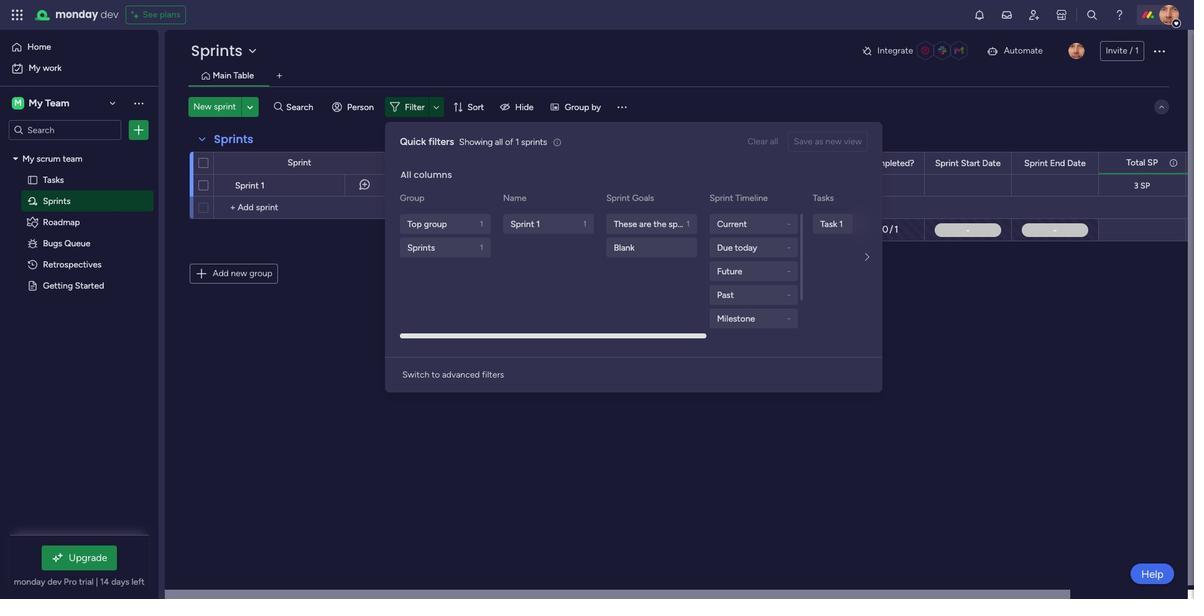 Task type: locate. For each thing, give the bounding box(es) containing it.
public board image
[[27, 279, 39, 291]]

dev
[[101, 7, 118, 22], [47, 577, 62, 587]]

0
[[592, 224, 598, 235], [883, 224, 889, 235]]

tasks right public board image
[[43, 174, 64, 185]]

/
[[1130, 45, 1133, 56], [599, 224, 603, 235], [890, 224, 893, 235]]

0 horizontal spatial monday
[[14, 577, 45, 587]]

workspace selection element
[[12, 96, 71, 111]]

sprint 1 inside name group
[[511, 219, 540, 229]]

1 date from the left
[[983, 158, 1001, 168]]

group down 'all'
[[400, 193, 425, 203]]

james peterson image left invite
[[1069, 43, 1085, 59]]

james peterson image right help icon
[[1160, 5, 1179, 25]]

sprint 1
[[235, 180, 265, 191], [511, 219, 540, 229]]

workspace image
[[12, 96, 24, 110]]

1 horizontal spatial group
[[565, 102, 589, 112]]

1 - from the top
[[788, 220, 791, 228]]

goals
[[475, 180, 495, 190], [697, 219, 718, 229]]

v2 search image
[[274, 100, 283, 114]]

sprint timeline
[[710, 193, 768, 203]]

days
[[111, 577, 129, 587]]

total sp
[[1127, 157, 1158, 168]]

0 horizontal spatial james peterson image
[[1069, 43, 1085, 59]]

sprint down the sprints field
[[235, 180, 259, 191]]

1 horizontal spatial tasks
[[813, 193, 834, 203]]

14
[[100, 577, 109, 587]]

upgrade
[[69, 552, 107, 564]]

search everything image
[[1086, 9, 1099, 21]]

group right top
[[424, 219, 447, 229]]

3 sp
[[1134, 181, 1150, 190]]

sprints
[[521, 137, 547, 147], [446, 180, 472, 190], [669, 219, 695, 229]]

0 horizontal spatial tasks
[[43, 174, 64, 185]]

all left of
[[495, 137, 503, 147]]

2 all from the left
[[495, 137, 503, 147]]

0 vertical spatial dev
[[101, 7, 118, 22]]

clear
[[748, 136, 768, 147]]

monday
[[55, 7, 98, 22], [14, 577, 45, 587]]

filters inside 'switch to advanced filters' button
[[482, 370, 504, 380]]

dev left pro
[[47, 577, 62, 587]]

0 vertical spatial these are the sprints goals
[[391, 180, 495, 190]]

2 horizontal spatial sprints
[[669, 219, 695, 229]]

list box containing my scrum team
[[0, 145, 159, 464]]

the right 'all'
[[431, 180, 444, 190]]

date right start
[[983, 158, 1001, 168]]

1 vertical spatial these
[[614, 219, 637, 229]]

0 horizontal spatial date
[[983, 158, 1001, 168]]

my scrum team
[[22, 153, 82, 164]]

1 inside sprint goals group
[[687, 220, 690, 228]]

0 horizontal spatial are
[[417, 180, 429, 190]]

my inside workspace selection element
[[29, 97, 43, 109]]

monday left pro
[[14, 577, 45, 587]]

0 horizontal spatial options image
[[133, 124, 145, 136]]

help
[[1142, 568, 1164, 580]]

list box
[[0, 145, 159, 464]]

tasks inside "all columns" dialog
[[813, 193, 834, 203]]

1 horizontal spatial 0 / 1
[[883, 224, 898, 235]]

sprint left "end"
[[1025, 158, 1048, 168]]

these inside sprint goals group
[[614, 219, 637, 229]]

0 vertical spatial are
[[417, 180, 429, 190]]

tasks
[[43, 174, 64, 185], [813, 193, 834, 203]]

group for group
[[400, 193, 425, 203]]

dev for monday dev
[[101, 7, 118, 22]]

group by button
[[545, 97, 609, 117]]

team
[[63, 153, 82, 164]]

option
[[0, 147, 159, 150]]

1 horizontal spatial date
[[1068, 158, 1086, 168]]

1 vertical spatial these are the sprints goals
[[614, 219, 718, 229]]

see
[[143, 9, 158, 20]]

these are the sprints goals up top group
[[391, 180, 495, 190]]

m
[[14, 98, 22, 108]]

1 vertical spatial sp
[[1141, 181, 1150, 190]]

switch to advanced filters
[[402, 370, 504, 380]]

1 horizontal spatial monday
[[55, 7, 98, 22]]

sprint inside field
[[1025, 158, 1048, 168]]

sprint 1 down name
[[511, 219, 540, 229]]

group
[[424, 219, 447, 229], [249, 268, 273, 279]]

sprints down 'quick filters showing all of 1 sprints'
[[446, 180, 472, 190]]

sprint start date
[[935, 158, 1001, 168]]

team
[[45, 97, 69, 109]]

1 vertical spatial the
[[654, 219, 667, 229]]

monday up home link
[[55, 7, 98, 22]]

sprint inside field
[[935, 158, 959, 168]]

date inside field
[[1068, 158, 1086, 168]]

these up blank
[[614, 219, 637, 229]]

quick
[[400, 136, 426, 147]]

hide button
[[495, 97, 541, 117]]

angle down image
[[247, 102, 253, 112]]

1 vertical spatial goals
[[697, 219, 718, 229]]

5 - from the top
[[788, 314, 791, 323]]

0 horizontal spatial dev
[[47, 577, 62, 587]]

sp for 3 sp
[[1141, 181, 1150, 190]]

the
[[431, 180, 444, 190], [654, 219, 667, 229]]

filters right quick
[[429, 136, 454, 147]]

new
[[193, 101, 212, 112]]

1 horizontal spatial group
[[424, 219, 447, 229]]

sprint down name
[[511, 219, 534, 229]]

are down the goals
[[639, 219, 652, 229]]

2 date from the left
[[1068, 158, 1086, 168]]

1 horizontal spatial new
[[826, 136, 842, 147]]

my right caret down icon on the left of the page
[[22, 153, 34, 164]]

save
[[794, 136, 813, 147]]

options image down workspace options icon
[[133, 124, 145, 136]]

1 vertical spatial monday
[[14, 577, 45, 587]]

clear all
[[748, 136, 778, 147]]

1 vertical spatial tasks
[[813, 193, 834, 203]]

sprint
[[288, 157, 311, 168], [935, 158, 959, 168], [1025, 158, 1048, 168], [235, 180, 259, 191], [607, 193, 630, 203], [710, 193, 733, 203], [511, 219, 534, 229]]

0 vertical spatial goals
[[475, 180, 495, 190]]

are
[[417, 180, 429, 190], [639, 219, 652, 229]]

1 horizontal spatial /
[[890, 224, 893, 235]]

sprint up '+ add sprint' text field on the top of the page
[[288, 157, 311, 168]]

columns
[[414, 169, 452, 181]]

0 horizontal spatial new
[[231, 268, 247, 279]]

- for milestone
[[788, 314, 791, 323]]

0 horizontal spatial filters
[[429, 136, 454, 147]]

monday dev pro trial | 14 days left
[[14, 577, 145, 587]]

date for sprint start date
[[983, 158, 1001, 168]]

0 vertical spatial new
[[826, 136, 842, 147]]

group group
[[400, 214, 493, 258]]

new sprint button
[[188, 97, 241, 117]]

filters
[[429, 136, 454, 147], [482, 370, 504, 380]]

sprints down the sprint
[[214, 131, 253, 147]]

sp right total at the top of page
[[1148, 157, 1158, 168]]

None field
[[452, 156, 506, 170]]

these are the sprints goals down the goals
[[614, 219, 718, 229]]

new right add
[[231, 268, 247, 279]]

0 vertical spatial tasks
[[43, 174, 64, 185]]

james peterson image
[[1160, 5, 1179, 25], [1069, 43, 1085, 59]]

public board image
[[27, 174, 39, 185]]

+ Add sprint text field
[[220, 200, 379, 215]]

sp right the 3
[[1141, 181, 1150, 190]]

monday for monday dev pro trial | 14 days left
[[14, 577, 45, 587]]

tasks group
[[813, 214, 906, 234]]

goals
[[632, 193, 654, 203]]

my for my work
[[29, 63, 41, 73]]

name
[[503, 193, 527, 203]]

my work option
[[7, 58, 151, 78]]

- for current
[[788, 220, 791, 228]]

0 vertical spatial my
[[29, 63, 41, 73]]

/ right invite
[[1130, 45, 1133, 56]]

0 / 1 down sprint goals
[[592, 224, 608, 235]]

my right workspace icon
[[29, 97, 43, 109]]

sprints inside group group
[[407, 242, 435, 253]]

1 horizontal spatial sprint 1
[[511, 219, 540, 229]]

sprints
[[191, 40, 243, 61], [214, 131, 253, 147], [43, 195, 71, 206], [407, 242, 435, 253]]

sprint left start
[[935, 158, 959, 168]]

sprints left current
[[669, 219, 695, 229]]

my inside option
[[29, 63, 41, 73]]

tab
[[270, 66, 290, 86]]

add view image
[[277, 71, 282, 81]]

/ right task 1
[[890, 224, 893, 235]]

date inside field
[[983, 158, 1001, 168]]

0 vertical spatial group
[[424, 219, 447, 229]]

my left work
[[29, 63, 41, 73]]

my team
[[29, 97, 69, 109]]

0 horizontal spatial group
[[400, 193, 425, 203]]

home
[[27, 42, 51, 52]]

1 vertical spatial are
[[639, 219, 652, 229]]

tasks up "task"
[[813, 193, 834, 203]]

monday dev
[[55, 7, 118, 22]]

options image right invite / 1 button
[[1152, 44, 1167, 58]]

person button
[[327, 97, 381, 117]]

0 vertical spatial sp
[[1148, 157, 1158, 168]]

sprints up main on the top of the page
[[191, 40, 243, 61]]

0 horizontal spatial group
[[249, 268, 273, 279]]

all right the clear at the top of the page
[[770, 136, 778, 147]]

-
[[788, 220, 791, 228], [788, 243, 791, 252], [788, 267, 791, 276], [788, 291, 791, 299], [788, 314, 791, 323]]

these
[[391, 180, 415, 190], [614, 219, 637, 229]]

sprints right of
[[521, 137, 547, 147]]

0 vertical spatial options image
[[1152, 44, 1167, 58]]

task 1
[[821, 219, 843, 229]]

my inside list box
[[22, 153, 34, 164]]

0 horizontal spatial all
[[495, 137, 503, 147]]

sprints down top group
[[407, 242, 435, 253]]

2 0 from the left
[[883, 224, 889, 235]]

today
[[735, 242, 757, 253]]

1 vertical spatial sprints
[[446, 180, 472, 190]]

2 horizontal spatial /
[[1130, 45, 1133, 56]]

0 vertical spatial monday
[[55, 7, 98, 22]]

1 all from the left
[[770, 136, 778, 147]]

date
[[983, 158, 1001, 168], [1068, 158, 1086, 168]]

group left by
[[565, 102, 589, 112]]

2 - from the top
[[788, 243, 791, 252]]

automate button
[[982, 41, 1048, 61]]

0 horizontal spatial the
[[431, 180, 444, 190]]

tasks inside list box
[[43, 174, 64, 185]]

0 horizontal spatial sprints
[[446, 180, 472, 190]]

milestone
[[717, 313, 755, 324]]

1 vertical spatial group
[[400, 193, 425, 203]]

workspace options image
[[133, 97, 145, 109]]

0 vertical spatial sprints
[[521, 137, 547, 147]]

1 vertical spatial filters
[[482, 370, 504, 380]]

home link
[[7, 37, 151, 57]]

0 horizontal spatial these
[[391, 180, 415, 190]]

invite / 1 button
[[1100, 41, 1145, 61]]

1 vertical spatial my
[[29, 97, 43, 109]]

1 vertical spatial sprint 1
[[511, 219, 540, 229]]

filters right the advanced
[[482, 370, 504, 380]]

1 horizontal spatial sprints
[[521, 137, 547, 147]]

0 horizontal spatial goals
[[475, 180, 495, 190]]

0 / 1 right task 1
[[883, 224, 898, 235]]

the down the goals
[[654, 219, 667, 229]]

of
[[505, 137, 513, 147]]

see plans
[[143, 9, 180, 20]]

0 horizontal spatial 0
[[592, 224, 598, 235]]

sprints inside sprint goals group
[[669, 219, 695, 229]]

home option
[[7, 37, 151, 57]]

task
[[821, 219, 838, 229]]

0 horizontal spatial sprint 1
[[235, 180, 265, 191]]

1 horizontal spatial all
[[770, 136, 778, 147]]

sp inside total sp field
[[1148, 157, 1158, 168]]

sprint end date
[[1025, 158, 1086, 168]]

blank
[[614, 242, 635, 253]]

4 - from the top
[[788, 291, 791, 299]]

3
[[1134, 181, 1139, 190]]

0 vertical spatial group
[[565, 102, 589, 112]]

my for my team
[[29, 97, 43, 109]]

group inside group by 'popup button'
[[565, 102, 589, 112]]

integrate
[[878, 45, 913, 56]]

0 vertical spatial these
[[391, 180, 415, 190]]

1 horizontal spatial dev
[[101, 7, 118, 22]]

Completed? field
[[863, 156, 918, 170]]

1 horizontal spatial goals
[[697, 219, 718, 229]]

2 vertical spatial sprints
[[669, 219, 695, 229]]

by
[[592, 102, 601, 112]]

sprint timeline group
[[710, 214, 801, 352]]

1 horizontal spatial these
[[614, 219, 637, 229]]

1 vertical spatial group
[[249, 268, 273, 279]]

these are the sprints goals inside sprint goals group
[[614, 219, 718, 229]]

help image
[[1114, 9, 1126, 21]]

are right 'all'
[[417, 180, 429, 190]]

0 horizontal spatial 0 / 1
[[592, 224, 608, 235]]

new right as
[[826, 136, 842, 147]]

these up top
[[391, 180, 415, 190]]

save as new view button
[[788, 132, 868, 152]]

1 horizontal spatial these are the sprints goals
[[614, 219, 718, 229]]

dev left see at the top of page
[[101, 7, 118, 22]]

left
[[132, 577, 145, 587]]

1
[[1135, 45, 1139, 56], [516, 137, 519, 147], [261, 180, 265, 191], [536, 219, 540, 229], [840, 219, 843, 229], [480, 220, 483, 228], [584, 220, 587, 228], [687, 220, 690, 228], [604, 224, 608, 235], [895, 224, 898, 235], [480, 243, 483, 252]]

1 horizontal spatial filters
[[482, 370, 504, 380]]

sp for total sp
[[1148, 157, 1158, 168]]

1 horizontal spatial james peterson image
[[1160, 5, 1179, 25]]

options image
[[1152, 44, 1167, 58], [133, 124, 145, 136]]

group inside "all columns" dialog
[[400, 193, 425, 203]]

3 - from the top
[[788, 267, 791, 276]]

goals up "due"
[[697, 219, 718, 229]]

2 vertical spatial my
[[22, 153, 34, 164]]

1 horizontal spatial the
[[654, 219, 667, 229]]

goals down showing
[[475, 180, 495, 190]]

/ right name group
[[599, 224, 603, 235]]

date for sprint end date
[[1068, 158, 1086, 168]]

1 horizontal spatial are
[[639, 219, 652, 229]]

0 horizontal spatial these are the sprints goals
[[391, 180, 495, 190]]

1 vertical spatial dev
[[47, 577, 62, 587]]

new inside "all columns" dialog
[[826, 136, 842, 147]]

tab inside "main table" tab list
[[270, 66, 290, 86]]

0 / 1
[[592, 224, 608, 235], [883, 224, 898, 235]]

sprint 1 down the sprints field
[[235, 180, 265, 191]]

quick filters showing all of 1 sprints
[[400, 136, 547, 147]]

name group
[[503, 214, 597, 234]]

1 horizontal spatial 0
[[883, 224, 889, 235]]

date right "end"
[[1068, 158, 1086, 168]]

dev for monday dev pro trial | 14 days left
[[47, 577, 62, 587]]

the inside sprint goals group
[[654, 219, 667, 229]]

my
[[29, 63, 41, 73], [29, 97, 43, 109], [22, 153, 34, 164]]

group right add
[[249, 268, 273, 279]]



Task type: vqa. For each thing, say whether or not it's contained in the screenshot.
Group Title
no



Task type: describe. For each thing, give the bounding box(es) containing it.
showing
[[459, 137, 493, 147]]

Sprint End Date field
[[1022, 156, 1089, 170]]

bugs queue
[[43, 238, 90, 248]]

0 vertical spatial filters
[[429, 136, 454, 147]]

switch to advanced filters button
[[398, 365, 509, 385]]

advanced
[[442, 370, 480, 380]]

2 0 / 1 from the left
[[883, 224, 898, 235]]

getting
[[43, 280, 73, 291]]

trial
[[79, 577, 94, 587]]

column information image
[[1169, 158, 1179, 168]]

group inside group
[[424, 219, 447, 229]]

person
[[347, 102, 374, 112]]

sprint goals group
[[607, 214, 718, 258]]

1 vertical spatial james peterson image
[[1069, 43, 1085, 59]]

invite / 1
[[1106, 45, 1139, 56]]

bugs
[[43, 238, 62, 248]]

caret down image
[[13, 154, 18, 163]]

- for future
[[788, 267, 791, 276]]

1 0 from the left
[[592, 224, 598, 235]]

completed?
[[866, 158, 915, 168]]

add new group button
[[190, 264, 278, 284]]

group inside button
[[249, 268, 273, 279]]

/ inside button
[[1130, 45, 1133, 56]]

sprint up current
[[710, 193, 733, 203]]

my work link
[[7, 58, 151, 78]]

monday for monday dev
[[55, 7, 98, 22]]

all columns
[[401, 169, 452, 181]]

Search field
[[283, 98, 321, 116]]

table
[[234, 70, 254, 81]]

getting started
[[43, 280, 104, 291]]

integrate button
[[857, 38, 977, 64]]

sprints up roadmap
[[43, 195, 71, 206]]

invite members image
[[1028, 9, 1041, 21]]

due
[[717, 242, 733, 253]]

1 vertical spatial options image
[[133, 124, 145, 136]]

|
[[96, 577, 98, 587]]

Sprint Start Date field
[[932, 156, 1004, 170]]

1 0 / 1 from the left
[[592, 224, 608, 235]]

- for past
[[788, 291, 791, 299]]

timeline
[[736, 193, 768, 203]]

queue
[[64, 238, 90, 248]]

0 horizontal spatial /
[[599, 224, 603, 235]]

view
[[844, 136, 862, 147]]

0 vertical spatial the
[[431, 180, 444, 190]]

save as new view
[[794, 136, 862, 147]]

1 inside 'quick filters showing all of 1 sprints'
[[516, 137, 519, 147]]

started
[[75, 280, 104, 291]]

automate
[[1004, 45, 1043, 56]]

Total SP field
[[1124, 156, 1161, 170]]

all inside button
[[770, 136, 778, 147]]

start
[[961, 158, 980, 168]]

end
[[1050, 158, 1065, 168]]

invite
[[1106, 45, 1128, 56]]

sprint left the goals
[[607, 193, 630, 203]]

hide
[[515, 102, 534, 112]]

due today
[[717, 242, 757, 253]]

main table tab list
[[188, 66, 1170, 86]]

all columns dialog
[[385, 122, 1113, 393]]

Search in workspace field
[[26, 123, 104, 137]]

total
[[1127, 157, 1146, 168]]

see plans button
[[126, 6, 186, 24]]

select product image
[[11, 9, 24, 21]]

sprints button
[[188, 40, 262, 61]]

main table
[[213, 70, 254, 81]]

collapse image
[[1157, 102, 1167, 112]]

monday marketplace image
[[1056, 9, 1068, 21]]

sprint inside name group
[[511, 219, 534, 229]]

main table button
[[210, 69, 257, 83]]

sprints inside 'quick filters showing all of 1 sprints'
[[521, 137, 547, 147]]

1 vertical spatial new
[[231, 268, 247, 279]]

current
[[717, 219, 747, 229]]

help button
[[1131, 564, 1174, 584]]

scrum
[[36, 153, 60, 164]]

1 inside button
[[1135, 45, 1139, 56]]

all inside 'quick filters showing all of 1 sprints'
[[495, 137, 503, 147]]

add
[[213, 268, 229, 279]]

- for due today
[[788, 243, 791, 252]]

top
[[407, 219, 422, 229]]

sprints inside field
[[214, 131, 253, 147]]

upgrade button
[[41, 546, 117, 570]]

group for group by
[[565, 102, 589, 112]]

Sprints field
[[211, 131, 257, 147]]

notifications image
[[974, 9, 986, 21]]

0 vertical spatial james peterson image
[[1160, 5, 1179, 25]]

menu image
[[616, 101, 629, 113]]

main
[[213, 70, 231, 81]]

pro
[[64, 577, 77, 587]]

filter button
[[385, 97, 444, 117]]

goals inside group
[[697, 219, 718, 229]]

past
[[717, 290, 734, 300]]

sprint goals
[[607, 193, 654, 203]]

1 horizontal spatial options image
[[1152, 44, 1167, 58]]

all
[[401, 169, 411, 181]]

my for my scrum team
[[22, 153, 34, 164]]

are inside sprint goals group
[[639, 219, 652, 229]]

1 inside tasks 'group'
[[840, 219, 843, 229]]

as
[[815, 136, 824, 147]]

future
[[717, 266, 743, 277]]

retrospectives
[[43, 259, 102, 269]]

group by
[[565, 102, 601, 112]]

0 vertical spatial sprint 1
[[235, 180, 265, 191]]

to
[[432, 370, 440, 380]]

sort button
[[448, 97, 492, 117]]

update feed image
[[1001, 9, 1013, 21]]

add new group
[[213, 268, 273, 279]]

arrow down image
[[429, 100, 444, 114]]

sort
[[468, 102, 484, 112]]

plans
[[160, 9, 180, 20]]

sprint
[[214, 101, 236, 112]]

filter
[[405, 102, 425, 112]]

my work
[[29, 63, 62, 73]]

switch
[[402, 370, 430, 380]]

clear all button
[[743, 132, 783, 152]]



